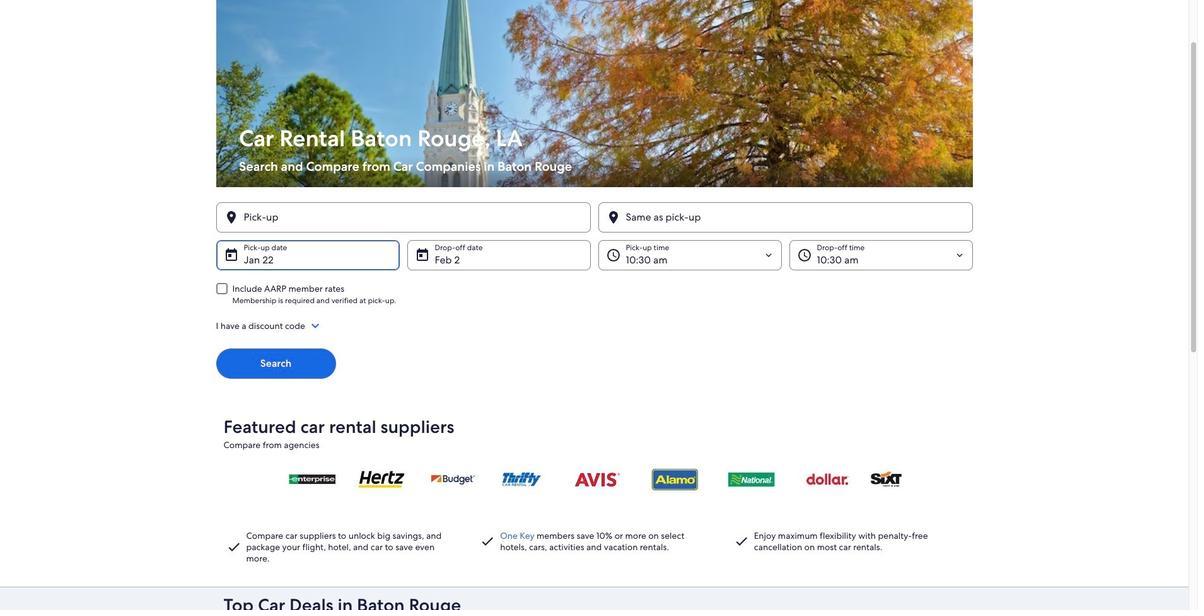 Task type: describe. For each thing, give the bounding box(es) containing it.
breadcrumbs region
[[0, 0, 1189, 587]]



Task type: locate. For each thing, give the bounding box(es) containing it.
car suppliers logo image
[[224, 456, 965, 502]]



Task type: vqa. For each thing, say whether or not it's contained in the screenshot.
the Breadcrumbs Region
yes



